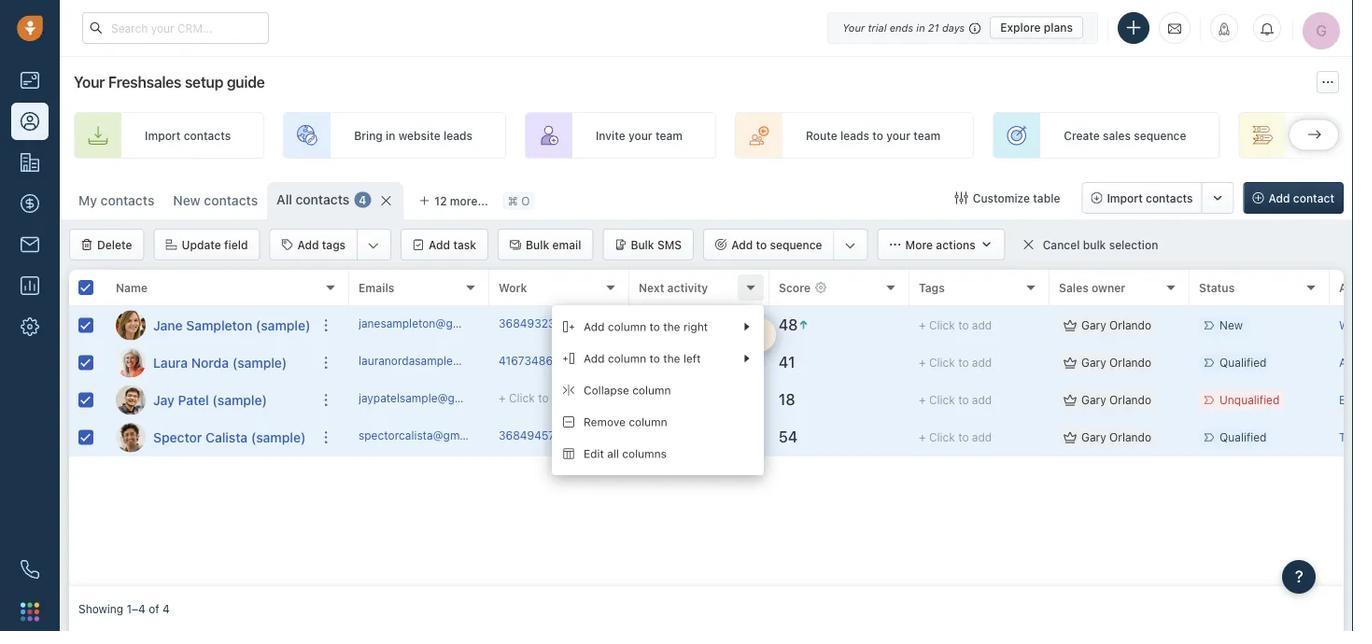 Task type: vqa. For each thing, say whether or not it's contained in the screenshot.
Score
yes



Task type: locate. For each thing, give the bounding box(es) containing it.
0 horizontal spatial in
[[386, 129, 396, 142]]

click for 18
[[929, 394, 955, 407]]

your right invite
[[629, 129, 653, 142]]

plans
[[1044, 21, 1073, 34]]

the
[[663, 320, 681, 333], [663, 352, 681, 365]]

column inside "menu item"
[[633, 384, 671, 397]]

janesampleton@gmail.com 3684932360
[[359, 317, 570, 330]]

press space to deselect this row. row containing 54
[[349, 419, 1354, 457]]

gary for 54
[[1082, 431, 1107, 444]]

set up y link
[[1239, 112, 1354, 159]]

tec
[[1340, 431, 1354, 444]]

2 row group from the left
[[349, 307, 1354, 457]]

add to sequence button
[[704, 230, 834, 260]]

press space to deselect this row. row containing 41
[[349, 345, 1354, 382]]

2 j image from the top
[[116, 385, 146, 415]]

the left 'left'
[[663, 352, 681, 365]]

2 + click to add from the top
[[919, 356, 992, 369]]

jane
[[153, 318, 183, 333]]

jaypatelsample@gmail.com + click to add
[[359, 392, 572, 405]]

add for 41
[[972, 356, 992, 369]]

1 vertical spatial sequence
[[770, 238, 823, 251]]

0 vertical spatial import
[[145, 129, 181, 142]]

1 + add task from the top
[[639, 356, 696, 369]]

2 gary from the top
[[1082, 356, 1107, 369]]

48
[[779, 316, 798, 334]]

cancel
[[1043, 239, 1080, 252]]

to
[[873, 129, 884, 142], [756, 238, 767, 251], [959, 319, 969, 332], [650, 320, 660, 333], [650, 352, 660, 365], [959, 356, 969, 369], [538, 392, 549, 405], [959, 394, 969, 407], [959, 431, 969, 444]]

sequence up score
[[770, 238, 823, 251]]

+ add task for 41
[[639, 356, 696, 369]]

4 inside grid
[[651, 328, 658, 341]]

1 vertical spatial 4
[[651, 328, 658, 341]]

add tags group
[[269, 229, 391, 261]]

orlando for 18
[[1110, 394, 1152, 407]]

0 vertical spatial import contacts
[[145, 129, 231, 142]]

edit all columns menu item
[[552, 438, 764, 470]]

new down status
[[1220, 319, 1243, 332]]

add for 18
[[972, 394, 992, 407]]

4 up add column to the left
[[651, 328, 658, 341]]

angle down image right tags
[[368, 236, 379, 255]]

12
[[435, 194, 447, 207]]

import down your freshsales setup guide at top left
[[145, 129, 181, 142]]

3 + add task from the top
[[639, 431, 696, 444]]

2 + add task from the top
[[639, 394, 696, 407]]

angle down image inside add to sequence group
[[845, 236, 856, 255]]

1 horizontal spatial import
[[1107, 191, 1143, 205]]

contacts up field
[[204, 193, 258, 208]]

+ click to add
[[919, 319, 992, 332], [919, 356, 992, 369], [919, 394, 992, 407], [919, 431, 992, 444]]

create sales sequence
[[1064, 129, 1187, 142]]

j image for jane sampleton (sample)
[[116, 311, 146, 340]]

0 vertical spatial new
[[173, 193, 201, 208]]

2 horizontal spatial 4
[[651, 328, 658, 341]]

leads right route
[[841, 129, 870, 142]]

(sample) for jane sampleton (sample)
[[256, 318, 311, 333]]

import contacts
[[145, 129, 231, 142], [1107, 191, 1193, 205]]

(sample) for spector calista (sample)
[[251, 430, 306, 445]]

2 the from the top
[[663, 352, 681, 365]]

1 horizontal spatial in
[[917, 21, 925, 34]]

bulk
[[1083, 239, 1106, 252]]

row group
[[69, 307, 349, 457], [349, 307, 1354, 457]]

click for 54
[[929, 431, 955, 444]]

1 horizontal spatial your
[[843, 21, 865, 34]]

2 team from the left
[[914, 129, 941, 142]]

freshworks switcher image
[[21, 603, 39, 621]]

leads right website
[[444, 129, 473, 142]]

press space to deselect this row. row up "jay patel (sample)"
[[69, 345, 349, 382]]

2 leads from the left
[[841, 129, 870, 142]]

task down 'left'
[[673, 394, 696, 407]]

task down collapse column "menu item"
[[673, 431, 696, 444]]

calista
[[205, 430, 248, 445]]

1 horizontal spatial your
[[887, 129, 911, 142]]

(sample) for jay patel (sample)
[[212, 392, 267, 408]]

press space to deselect this row. row up norda
[[69, 307, 349, 345]]

0 horizontal spatial leads
[[444, 129, 473, 142]]

2 vertical spatial 4
[[163, 602, 170, 616]]

task for 41
[[673, 356, 696, 369]]

(sample) right "calista"
[[251, 430, 306, 445]]

laura norda (sample)
[[153, 355, 287, 370]]

grid
[[69, 270, 1354, 587]]

j image left jay
[[116, 385, 146, 415]]

angle down image left more on the top right
[[845, 236, 856, 255]]

import contacts up selection
[[1107, 191, 1193, 205]]

0 horizontal spatial your
[[629, 129, 653, 142]]

jaypatelsample@gmail.com
[[359, 392, 502, 405]]

add for add to sequence
[[732, 238, 753, 251]]

add contact button
[[1244, 182, 1344, 214]]

1 horizontal spatial sequence
[[1134, 129, 1187, 142]]

1 vertical spatial import contacts
[[1107, 191, 1193, 205]]

1 horizontal spatial team
[[914, 129, 941, 142]]

+
[[919, 319, 926, 332], [919, 356, 926, 369], [639, 356, 646, 369], [499, 392, 506, 405], [919, 394, 926, 407], [639, 394, 646, 407], [919, 431, 926, 444], [639, 431, 646, 444]]

owner
[[1092, 281, 1126, 294]]

jane sampleton (sample) link
[[153, 316, 311, 335]]

qualified up unqualified
[[1220, 356, 1267, 369]]

update
[[182, 238, 221, 251]]

e
[[1340, 394, 1346, 407]]

laura norda (sample) link
[[153, 354, 287, 372]]

jay patel (sample)
[[153, 392, 267, 408]]

1 horizontal spatial angle down image
[[845, 236, 856, 255]]

(sample) right sampleton
[[256, 318, 311, 333]]

1 qualified from the top
[[1220, 356, 1267, 369]]

add inside 'group'
[[297, 238, 319, 251]]

norda
[[191, 355, 229, 370]]

1 vertical spatial + add task
[[639, 394, 696, 407]]

column up add column to the left
[[608, 320, 647, 333]]

0 vertical spatial your
[[843, 21, 865, 34]]

(sample) up the spector calista (sample)
[[212, 392, 267, 408]]

sequence inside button
[[770, 238, 823, 251]]

menu
[[552, 305, 764, 475]]

sequence
[[1134, 129, 1187, 142], [770, 238, 823, 251]]

0 vertical spatial + add task
[[639, 356, 696, 369]]

3684945781
[[499, 429, 567, 442]]

1 vertical spatial your
[[74, 73, 105, 91]]

work
[[499, 281, 527, 294]]

0 horizontal spatial import contacts
[[145, 129, 231, 142]]

add for add contact
[[1269, 191, 1291, 205]]

press space to deselect this row. row up 54 on the right bottom of the page
[[349, 382, 1354, 419]]

3 gary from the top
[[1082, 394, 1107, 407]]

0 vertical spatial the
[[663, 320, 681, 333]]

1 angle down image from the left
[[368, 236, 379, 255]]

1 team from the left
[[656, 129, 683, 142]]

0 horizontal spatial import
[[145, 129, 181, 142]]

2 your from the left
[[887, 129, 911, 142]]

2 angle down image from the left
[[845, 236, 856, 255]]

in left 21 at the right
[[917, 21, 925, 34]]

+ click to add for 54
[[919, 431, 992, 444]]

bulk sms button
[[603, 229, 694, 261]]

import contacts for import contacts button
[[1107, 191, 1193, 205]]

container_wx8msf4aqz5i3rn1 image
[[955, 191, 968, 205], [1023, 238, 1036, 251], [639, 319, 652, 332], [1064, 319, 1077, 332], [1064, 356, 1077, 369], [1064, 394, 1077, 407]]

1 horizontal spatial import contacts
[[1107, 191, 1193, 205]]

0 horizontal spatial your
[[74, 73, 105, 91]]

1 horizontal spatial 4
[[359, 193, 367, 206]]

1 horizontal spatial bulk
[[631, 238, 654, 251]]

new inside row group
[[1220, 319, 1243, 332]]

1 bulk from the left
[[526, 238, 550, 251]]

new contacts
[[173, 193, 258, 208]]

1 vertical spatial the
[[663, 352, 681, 365]]

qualified down unqualified
[[1220, 431, 1267, 444]]

to inside "link"
[[873, 129, 884, 142]]

add task
[[429, 238, 476, 251]]

2 gary orlando from the top
[[1082, 356, 1152, 369]]

import for import contacts button
[[1107, 191, 1143, 205]]

your left freshsales
[[74, 73, 105, 91]]

spector calista (sample) link
[[153, 428, 306, 447]]

remove
[[584, 416, 626, 429]]

press space to deselect this row. row down norda
[[69, 382, 349, 419]]

your left trial
[[843, 21, 865, 34]]

sequence for create sales sequence
[[1134, 129, 1187, 142]]

table
[[1033, 191, 1061, 205]]

leads inside "link"
[[841, 129, 870, 142]]

contacts up 'left'
[[661, 328, 707, 341]]

spector
[[153, 430, 202, 445]]

0 vertical spatial 4
[[359, 193, 367, 206]]

1 horizontal spatial new
[[1220, 319, 1243, 332]]

angle down image for add to sequence
[[845, 236, 856, 255]]

3 + click to add from the top
[[919, 394, 992, 407]]

email image
[[1169, 20, 1182, 36]]

unqualified
[[1220, 394, 1280, 407]]

import contacts inside button
[[1107, 191, 1193, 205]]

ac
[[1340, 281, 1354, 294]]

press space to deselect this row. row down jay patel (sample) link
[[69, 419, 349, 457]]

1 horizontal spatial leads
[[841, 129, 870, 142]]

the for left
[[663, 352, 681, 365]]

tec link
[[1340, 431, 1354, 444]]

grid containing 48
[[69, 270, 1354, 587]]

+ click to add for 18
[[919, 394, 992, 407]]

more actions
[[906, 238, 976, 251]]

task down '4 contacts selected.'
[[673, 356, 696, 369]]

lauranordasample@gmail.com link
[[359, 353, 517, 373]]

jaypatelsample@gmail.com link
[[359, 390, 502, 410]]

0 horizontal spatial sequence
[[770, 238, 823, 251]]

orlando for 54
[[1110, 431, 1152, 444]]

task down the 12 more...
[[453, 238, 476, 251]]

delete
[[97, 238, 132, 251]]

bulk email button
[[498, 229, 594, 261]]

4 orlando from the top
[[1110, 431, 1152, 444]]

your right route
[[887, 129, 911, 142]]

gary for 41
[[1082, 356, 1107, 369]]

import contacts group
[[1082, 182, 1234, 214]]

customize table button
[[943, 182, 1073, 214]]

1 vertical spatial j image
[[116, 385, 146, 415]]

+ add task up collapse column "menu item"
[[639, 356, 696, 369]]

press space to deselect this row. row
[[69, 307, 349, 345], [349, 307, 1354, 345], [69, 345, 349, 382], [349, 345, 1354, 382], [69, 382, 349, 419], [349, 382, 1354, 419], [69, 419, 349, 457], [349, 419, 1354, 457]]

angle down image inside add tags 'group'
[[368, 236, 379, 255]]

2 qualified from the top
[[1220, 431, 1267, 444]]

1 vertical spatial in
[[386, 129, 396, 142]]

spectorcalista@gmail.com link
[[359, 428, 497, 448]]

all contacts link
[[277, 191, 350, 209]]

press space to deselect this row. row down the 48
[[349, 345, 1354, 382]]

e c link
[[1340, 394, 1354, 407]]

import up selection
[[1107, 191, 1143, 205]]

add for add column to the right
[[584, 320, 605, 333]]

2 bulk from the left
[[631, 238, 654, 251]]

new up update at the top of the page
[[173, 193, 201, 208]]

sequence right sales
[[1134, 129, 1187, 142]]

0 vertical spatial qualified
[[1220, 356, 1267, 369]]

add to sequence group
[[704, 229, 868, 261]]

import inside button
[[1107, 191, 1143, 205]]

0 vertical spatial j image
[[116, 311, 146, 340]]

press space to deselect this row. row containing jane sampleton (sample)
[[69, 307, 349, 345]]

4 + click to add from the top
[[919, 431, 992, 444]]

click for 41
[[929, 356, 955, 369]]

4 right 'all contacts' link
[[359, 193, 367, 206]]

orlando
[[1110, 319, 1152, 332], [1110, 356, 1152, 369], [1110, 394, 1152, 407], [1110, 431, 1152, 444]]

press space to deselect this row. row down 18 at the bottom right of the page
[[349, 419, 1354, 457]]

2 orlando from the top
[[1110, 356, 1152, 369]]

4167348672
[[499, 354, 566, 367]]

all
[[607, 447, 619, 460]]

bulk left 'email'
[[526, 238, 550, 251]]

+ add task up remove column
[[639, 394, 696, 407]]

column for collapse column
[[633, 384, 671, 397]]

days
[[942, 21, 965, 34]]

1 vertical spatial qualified
[[1220, 431, 1267, 444]]

set up y
[[1310, 129, 1354, 142]]

y
[[1348, 129, 1354, 142]]

1 vertical spatial import
[[1107, 191, 1143, 205]]

task for 54
[[673, 431, 696, 444]]

1 vertical spatial new
[[1220, 319, 1243, 332]]

selection
[[1109, 239, 1159, 252]]

emails
[[359, 281, 395, 294]]

contacts up selection
[[1146, 191, 1193, 205]]

import contacts down setup
[[145, 129, 231, 142]]

3 orlando from the top
[[1110, 394, 1152, 407]]

1 row group from the left
[[69, 307, 349, 457]]

2 vertical spatial + add task
[[639, 431, 696, 444]]

edit
[[584, 447, 604, 460]]

row group containing 48
[[349, 307, 1354, 457]]

press space to deselect this row. row containing 48
[[349, 307, 1354, 345]]

0 vertical spatial sequence
[[1134, 129, 1187, 142]]

gary orlando
[[1082, 319, 1152, 332], [1082, 356, 1152, 369], [1082, 394, 1152, 407], [1082, 431, 1152, 444]]

name column header
[[106, 270, 349, 307]]

0 horizontal spatial bulk
[[526, 238, 550, 251]]

selected.
[[711, 328, 759, 341]]

0 horizontal spatial new
[[173, 193, 201, 208]]

task inside button
[[453, 238, 476, 251]]

the left right
[[663, 320, 681, 333]]

bulk left sms
[[631, 238, 654, 251]]

3 gary orlando from the top
[[1082, 394, 1152, 407]]

wid link
[[1340, 319, 1354, 332]]

(sample) down jane sampleton (sample) link
[[232, 355, 287, 370]]

contacts
[[184, 129, 231, 142], [1146, 191, 1193, 205], [296, 192, 350, 207], [101, 193, 154, 208], [204, 193, 258, 208], [661, 328, 707, 341]]

press space to deselect this row. row down score
[[349, 307, 1354, 345]]

4 gary from the top
[[1082, 431, 1107, 444]]

freshsales
[[108, 73, 181, 91]]

qualified for 54
[[1220, 431, 1267, 444]]

gary orlando for 18
[[1082, 394, 1152, 407]]

j image left jane
[[116, 311, 146, 340]]

j image for jay patel (sample)
[[116, 385, 146, 415]]

0 horizontal spatial team
[[656, 129, 683, 142]]

add
[[972, 319, 992, 332], [972, 356, 992, 369], [552, 392, 572, 405], [972, 394, 992, 407], [972, 431, 992, 444]]

add column to the left
[[584, 352, 701, 365]]

Search your CRM... text field
[[82, 12, 269, 44]]

1 the from the top
[[663, 320, 681, 333]]

create sales sequence link
[[993, 112, 1220, 159]]

collapse column menu item
[[552, 375, 764, 406]]

column inside menu item
[[629, 416, 668, 429]]

column up the "remove column" menu item
[[633, 384, 671, 397]]

0 horizontal spatial angle down image
[[368, 236, 379, 255]]

column up collapse column
[[608, 352, 647, 365]]

sampleton
[[186, 318, 252, 333]]

4 right of
[[163, 602, 170, 616]]

in right bring
[[386, 129, 396, 142]]

4 gary orlando from the top
[[1082, 431, 1152, 444]]

4
[[359, 193, 367, 206], [651, 328, 658, 341], [163, 602, 170, 616]]

j image
[[116, 311, 146, 340], [116, 385, 146, 415]]

your inside "link"
[[887, 129, 911, 142]]

+ add task up columns
[[639, 431, 696, 444]]

angle down image
[[368, 236, 379, 255], [845, 236, 856, 255]]

add inside group
[[732, 238, 753, 251]]

my contacts button
[[69, 182, 164, 220], [78, 193, 154, 208]]

column up columns
[[629, 416, 668, 429]]

collapse column
[[584, 384, 671, 397]]

jay patel (sample) link
[[153, 391, 267, 410]]

1 j image from the top
[[116, 311, 146, 340]]



Task type: describe. For each thing, give the bounding box(es) containing it.
your for your freshsales setup guide
[[74, 73, 105, 91]]

lauranordasample@gmail.com
[[359, 354, 517, 367]]

jane sampleton (sample)
[[153, 318, 311, 333]]

bulk sms
[[631, 238, 682, 251]]

guide
[[227, 73, 265, 91]]

bring
[[354, 129, 383, 142]]

import contacts link
[[74, 112, 264, 159]]

add column to the right
[[584, 320, 708, 333]]

more actions button
[[878, 229, 1006, 261]]

remove column
[[584, 416, 668, 429]]

add task button
[[401, 229, 489, 261]]

(sample) for laura norda (sample)
[[232, 355, 287, 370]]

all contacts 4
[[277, 192, 367, 207]]

41
[[779, 354, 795, 371]]

next
[[639, 281, 665, 294]]

score
[[779, 281, 811, 294]]

sales
[[1059, 281, 1089, 294]]

right
[[684, 320, 708, 333]]

bulk for bulk email
[[526, 238, 550, 251]]

12 more...
[[435, 194, 488, 207]]

customize
[[973, 191, 1030, 205]]

phone element
[[11, 551, 49, 589]]

acm link
[[1340, 356, 1354, 369]]

bring in website leads link
[[283, 112, 506, 159]]

import for import contacts link
[[145, 129, 181, 142]]

remove column menu item
[[552, 406, 764, 438]]

your for your trial ends in 21 days
[[843, 21, 865, 34]]

invite
[[596, 129, 626, 142]]

task for 18
[[673, 394, 696, 407]]

columns
[[622, 447, 667, 460]]

column for add column to the left
[[608, 352, 647, 365]]

of
[[149, 602, 159, 616]]

showing 1–4 of 4
[[78, 602, 170, 616]]

press space to deselect this row. row containing jay patel (sample)
[[69, 382, 349, 419]]

create
[[1064, 129, 1100, 142]]

1 leads from the left
[[444, 129, 473, 142]]

edit all columns
[[584, 447, 667, 460]]

1 + click to add from the top
[[919, 319, 992, 332]]

acm
[[1340, 356, 1354, 369]]

s image
[[116, 423, 146, 453]]

container_wx8msf4aqz5i3rn1 image
[[1064, 431, 1077, 444]]

next activity
[[639, 281, 708, 294]]

route leads to your team
[[806, 129, 941, 142]]

row group containing jane sampleton (sample)
[[69, 307, 349, 457]]

1 gary orlando from the top
[[1082, 319, 1152, 332]]

customize table
[[973, 191, 1061, 205]]

name row
[[69, 270, 349, 307]]

gary orlando for 41
[[1082, 356, 1152, 369]]

email
[[553, 238, 581, 251]]

explore plans
[[1001, 21, 1073, 34]]

field
[[224, 238, 248, 251]]

invite your team
[[596, 129, 683, 142]]

press space to deselect this row. row containing spector calista (sample)
[[69, 419, 349, 457]]

invite your team link
[[525, 112, 716, 159]]

showing
[[78, 602, 123, 616]]

all
[[277, 192, 292, 207]]

to inside button
[[756, 238, 767, 251]]

+ add task for 54
[[639, 431, 696, 444]]

route leads to your team link
[[735, 112, 974, 159]]

contacts right all
[[296, 192, 350, 207]]

c
[[1349, 394, 1354, 407]]

press space to deselect this row. row containing 18
[[349, 382, 1354, 419]]

e c
[[1340, 394, 1354, 407]]

18
[[779, 391, 796, 409]]

more
[[906, 238, 933, 251]]

add for add column to the left
[[584, 352, 605, 365]]

name
[[116, 281, 148, 294]]

1 your from the left
[[629, 129, 653, 142]]

new for new contacts
[[173, 193, 201, 208]]

gary for 18
[[1082, 394, 1107, 407]]

delete button
[[69, 229, 144, 261]]

sms
[[658, 238, 682, 251]]

gary orlando for 54
[[1082, 431, 1152, 444]]

12 more... button
[[409, 188, 499, 214]]

laura
[[153, 355, 188, 370]]

add for 54
[[972, 431, 992, 444]]

add for add tags
[[297, 238, 319, 251]]

4 inside all contacts 4
[[359, 193, 367, 206]]

sales
[[1103, 129, 1131, 142]]

sequence for add to sequence
[[770, 238, 823, 251]]

angle down image for add tags
[[368, 236, 379, 255]]

import contacts for import contacts link
[[145, 129, 231, 142]]

add tags
[[297, 238, 346, 251]]

orlando for 41
[[1110, 356, 1152, 369]]

cancel bulk selection
[[1043, 239, 1159, 252]]

set
[[1310, 129, 1328, 142]]

the for right
[[663, 320, 681, 333]]

update field
[[182, 238, 248, 251]]

0 horizontal spatial 4
[[163, 602, 170, 616]]

⌘ o
[[508, 194, 530, 207]]

more...
[[450, 194, 488, 207]]

your freshsales setup guide
[[74, 73, 265, 91]]

update field button
[[154, 229, 260, 261]]

menu containing add column to the right
[[552, 305, 764, 475]]

contacts right my
[[101, 193, 154, 208]]

up
[[1331, 129, 1345, 142]]

1 gary from the top
[[1082, 319, 1107, 332]]

add tags button
[[270, 230, 357, 260]]

container_wx8msf4aqz5i3rn1 image inside customize table button
[[955, 191, 968, 205]]

explore plans link
[[990, 16, 1084, 39]]

ends
[[890, 21, 914, 34]]

add for add task
[[429, 238, 450, 251]]

contacts down setup
[[184, 129, 231, 142]]

l image
[[116, 348, 146, 378]]

sales owner
[[1059, 281, 1126, 294]]

your trial ends in 21 days
[[843, 21, 965, 34]]

1 orlando from the top
[[1110, 319, 1152, 332]]

website
[[399, 129, 441, 142]]

column for remove column
[[629, 416, 668, 429]]

⌘
[[508, 194, 518, 207]]

add to sequence
[[732, 238, 823, 251]]

route
[[806, 129, 838, 142]]

janesampleton@gmail.com link
[[359, 316, 500, 335]]

jay
[[153, 392, 175, 408]]

4 contacts selected.
[[651, 328, 759, 341]]

team inside "link"
[[914, 129, 941, 142]]

contacts inside button
[[1146, 191, 1193, 205]]

21
[[928, 21, 939, 34]]

import contacts button
[[1082, 182, 1203, 214]]

1–4
[[127, 602, 146, 616]]

add contact
[[1269, 191, 1335, 205]]

new for new
[[1220, 319, 1243, 332]]

actions
[[936, 238, 976, 251]]

bulk for bulk sms
[[631, 238, 654, 251]]

activity
[[668, 281, 708, 294]]

qualified for 41
[[1220, 356, 1267, 369]]

+ add task for 18
[[639, 394, 696, 407]]

press space to deselect this row. row containing laura norda (sample)
[[69, 345, 349, 382]]

status
[[1199, 281, 1235, 294]]

4167348672 link
[[499, 353, 566, 373]]

phone image
[[21, 560, 39, 579]]

+ click to add for 41
[[919, 356, 992, 369]]

54
[[779, 428, 798, 446]]

janesampleton@gmail.com
[[359, 317, 500, 330]]

3684932360 link
[[499, 316, 570, 335]]

0 vertical spatial in
[[917, 21, 925, 34]]

column for add column to the right
[[608, 320, 647, 333]]



